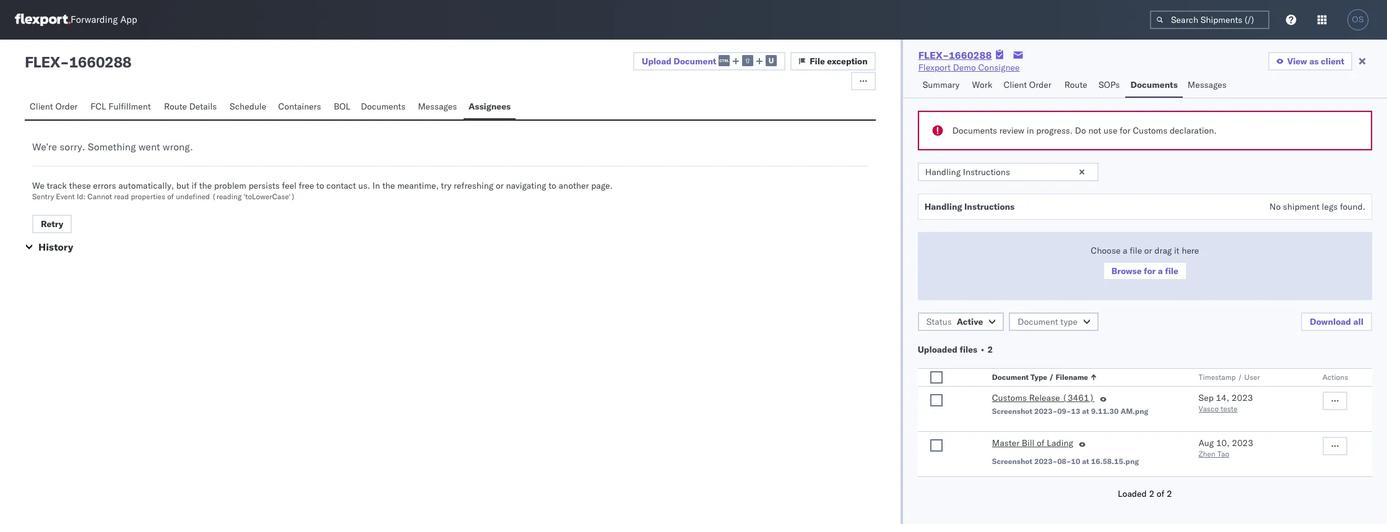 Task type: locate. For each thing, give the bounding box(es) containing it.
aug 10, 2023 zhen tao
[[1199, 438, 1253, 459]]

0 vertical spatial route
[[1064, 79, 1087, 90]]

work button
[[967, 74, 999, 98]]

document right upload
[[674, 55, 716, 67]]

customs release (3461)
[[992, 392, 1095, 404]]

a down drag
[[1158, 266, 1163, 277]]

0 horizontal spatial messages
[[418, 101, 457, 112]]

route for route
[[1064, 79, 1087, 90]]

or right refreshing
[[496, 180, 504, 191]]

cannot
[[87, 192, 112, 201]]

problem
[[214, 180, 246, 191]]

1 vertical spatial a
[[1158, 266, 1163, 277]]

1 horizontal spatial of
[[1037, 438, 1045, 449]]

documents button right sops
[[1126, 74, 1183, 98]]

0 vertical spatial 2023
[[1232, 392, 1253, 404]]

retry button
[[32, 215, 72, 233]]

document for document type / filename
[[992, 373, 1029, 382]]

0 horizontal spatial of
[[167, 192, 174, 201]]

2 vertical spatial document
[[992, 373, 1029, 382]]

of inside we track these errors automatically, but if the problem persists feel free to contact us. in the meantime, try refreshing or navigating to another page. sentry event id: cannot read properties of undefined (reading 'tolowercase')
[[167, 192, 174, 201]]

messages for leftmost messages button
[[418, 101, 457, 112]]

0 horizontal spatial to
[[316, 180, 324, 191]]

type
[[1031, 373, 1047, 382]]

sops
[[1099, 79, 1120, 90]]

1 horizontal spatial /
[[1238, 373, 1242, 382]]

the right in
[[382, 180, 395, 191]]

timestamp / user
[[1199, 373, 1260, 382]]

2023
[[1232, 392, 1253, 404], [1232, 438, 1253, 449]]

file down it
[[1165, 266, 1178, 277]]

client order down 'consignee'
[[1004, 79, 1052, 90]]

1 vertical spatial messages
[[418, 101, 457, 112]]

browse
[[1111, 266, 1142, 277]]

1 vertical spatial document
[[1018, 316, 1058, 327]]

errors
[[93, 180, 116, 191]]

2023- down master bill of lading link
[[1034, 457, 1057, 466]]

1 horizontal spatial to
[[549, 180, 556, 191]]

0 vertical spatial client
[[1004, 79, 1027, 90]]

document inside document type button
[[1018, 316, 1058, 327]]

customs release (3461) link
[[992, 392, 1095, 407]]

upload document
[[642, 55, 716, 67]]

13
[[1071, 407, 1080, 416]]

contact
[[326, 180, 356, 191]]

1 vertical spatial client
[[30, 101, 53, 112]]

1 vertical spatial 2023
[[1232, 438, 1253, 449]]

1 / from the left
[[1049, 373, 1054, 382]]

retry
[[41, 218, 63, 230]]

something
[[88, 141, 136, 153]]

summary
[[923, 79, 960, 90]]

0 vertical spatial customs
[[1133, 125, 1168, 136]]

route details
[[164, 101, 217, 112]]

2 horizontal spatial documents
[[1131, 79, 1178, 90]]

1660288 up flexport demo consignee
[[949, 49, 992, 61]]

1 at from the top
[[1082, 407, 1089, 416]]

at
[[1082, 407, 1089, 416], [1082, 457, 1089, 466]]

1 vertical spatial 2023-
[[1034, 457, 1057, 466]]

route button
[[1059, 74, 1094, 98]]

0 horizontal spatial documents button
[[356, 95, 413, 119]]

1 vertical spatial at
[[1082, 457, 1089, 466]]

handling
[[925, 201, 962, 212]]

1 horizontal spatial messages button
[[1183, 74, 1233, 98]]

order
[[1029, 79, 1052, 90], [55, 101, 78, 112]]

loaded
[[1118, 488, 1147, 500]]

2023- for aug
[[1034, 457, 1057, 466]]

/ left user
[[1238, 373, 1242, 382]]

of right loaded on the right
[[1157, 488, 1164, 500]]

1 vertical spatial order
[[55, 101, 78, 112]]

0 horizontal spatial the
[[199, 180, 212, 191]]

screenshot for sep
[[992, 407, 1032, 416]]

order for leftmost client order button
[[55, 101, 78, 112]]

at for sep 14, 2023
[[1082, 407, 1089, 416]]

1 vertical spatial of
[[1037, 438, 1045, 449]]

messages left assignees
[[418, 101, 457, 112]]

1 vertical spatial or
[[1144, 245, 1152, 256]]

flexport demo consignee link
[[918, 61, 1020, 74]]

1 horizontal spatial client order
[[1004, 79, 1052, 90]]

os
[[1352, 15, 1364, 24]]

timestamp / user button
[[1196, 370, 1298, 383]]

/ right type
[[1049, 373, 1054, 382]]

master
[[992, 438, 1020, 449]]

history button
[[38, 241, 73, 253]]

we're sorry. something went wrong.
[[32, 141, 193, 153]]

client order for right client order button
[[1004, 79, 1052, 90]]

for right use
[[1120, 125, 1131, 136]]

client order button up we're
[[25, 95, 86, 119]]

2 for of
[[1167, 488, 1172, 500]]

order left fcl
[[55, 101, 78, 112]]

browse for a file
[[1111, 266, 1178, 277]]

2 vertical spatial of
[[1157, 488, 1164, 500]]

0 horizontal spatial for
[[1120, 125, 1131, 136]]

0 vertical spatial a
[[1123, 245, 1128, 256]]

document inside document type / filename button
[[992, 373, 1029, 382]]

2 the from the left
[[382, 180, 395, 191]]

forwarding app link
[[15, 14, 137, 26]]

1 horizontal spatial documents
[[952, 125, 997, 136]]

assignees
[[468, 101, 511, 112]]

a right choose
[[1123, 245, 1128, 256]]

client order button down 'consignee'
[[999, 74, 1059, 98]]

2023 up teste
[[1232, 392, 1253, 404]]

to right free
[[316, 180, 324, 191]]

messages button left assignees
[[413, 95, 464, 119]]

of
[[167, 192, 174, 201], [1037, 438, 1045, 449], [1157, 488, 1164, 500]]

0 horizontal spatial /
[[1049, 373, 1054, 382]]

active
[[957, 316, 983, 327]]

2 vertical spatial documents
[[952, 125, 997, 136]]

client down 'consignee'
[[1004, 79, 1027, 90]]

1 horizontal spatial order
[[1029, 79, 1052, 90]]

order left route button at right
[[1029, 79, 1052, 90]]

1 horizontal spatial 2
[[1149, 488, 1154, 500]]

2 screenshot from the top
[[992, 457, 1032, 466]]

1 vertical spatial for
[[1144, 266, 1156, 277]]

forwarding
[[71, 14, 118, 26]]

1 horizontal spatial client
[[1004, 79, 1027, 90]]

1 vertical spatial screenshot
[[992, 457, 1032, 466]]

screenshot down "master" at the bottom right of page
[[992, 457, 1032, 466]]

0 vertical spatial of
[[167, 192, 174, 201]]

0 vertical spatial document
[[674, 55, 716, 67]]

0 horizontal spatial client order
[[30, 101, 78, 112]]

0 vertical spatial client order
[[1004, 79, 1052, 90]]

or
[[496, 180, 504, 191], [1144, 245, 1152, 256]]

demo
[[953, 62, 976, 73]]

-
[[60, 53, 69, 71]]

all
[[1353, 316, 1364, 327]]

at right 13
[[1082, 407, 1089, 416]]

documents right the bol button
[[361, 101, 406, 112]]

client order
[[1004, 79, 1052, 90], [30, 101, 78, 112]]

documents button
[[1126, 74, 1183, 98], [356, 95, 413, 119]]

if
[[192, 180, 197, 191]]

master bill of lading link
[[992, 437, 1073, 452]]

a inside button
[[1158, 266, 1163, 277]]

1 horizontal spatial for
[[1144, 266, 1156, 277]]

document type / filename button
[[990, 370, 1174, 383]]

0 vertical spatial file
[[1130, 245, 1142, 256]]

1 horizontal spatial file
[[1165, 266, 1178, 277]]

files
[[960, 344, 978, 355]]

screenshot
[[992, 407, 1032, 416], [992, 457, 1032, 466]]

automatically,
[[118, 180, 174, 191]]

file inside button
[[1165, 266, 1178, 277]]

1660288 down forwarding app
[[69, 53, 131, 71]]

0 vertical spatial 2023-
[[1034, 407, 1057, 416]]

type
[[1060, 316, 1078, 327]]

0 horizontal spatial order
[[55, 101, 78, 112]]

flex - 1660288
[[25, 53, 131, 71]]

1 horizontal spatial 1660288
[[949, 49, 992, 61]]

'tolowercase')
[[244, 192, 295, 201]]

2023 right 10,
[[1232, 438, 1253, 449]]

at right 10
[[1082, 457, 1089, 466]]

document left type
[[992, 373, 1029, 382]]

containers
[[278, 101, 321, 112]]

0 vertical spatial or
[[496, 180, 504, 191]]

file
[[1130, 245, 1142, 256], [1165, 266, 1178, 277]]

client up we're
[[30, 101, 53, 112]]

2 horizontal spatial 2
[[1167, 488, 1172, 500]]

shipment
[[1283, 201, 1320, 212]]

forwarding app
[[71, 14, 137, 26]]

2023 for sep 14, 2023
[[1232, 392, 1253, 404]]

route left details
[[164, 101, 187, 112]]

of left undefined
[[167, 192, 174, 201]]

None checkbox
[[930, 439, 943, 452]]

filename
[[1056, 373, 1088, 382]]

documents left the review
[[952, 125, 997, 136]]

client order for leftmost client order button
[[30, 101, 78, 112]]

of right bill
[[1037, 438, 1045, 449]]

1 vertical spatial customs
[[992, 392, 1027, 404]]

for
[[1120, 125, 1131, 136], [1144, 266, 1156, 277]]

to left another on the left of the page
[[549, 180, 556, 191]]

1 horizontal spatial route
[[1064, 79, 1087, 90]]

customs inside customs release (3461) link
[[992, 392, 1027, 404]]

2023-
[[1034, 407, 1057, 416], [1034, 457, 1057, 466]]

1 vertical spatial file
[[1165, 266, 1178, 277]]

client order up we're
[[30, 101, 78, 112]]

route left sops
[[1064, 79, 1087, 90]]

document left the type
[[1018, 316, 1058, 327]]

1 horizontal spatial documents button
[[1126, 74, 1183, 98]]

flex-
[[918, 49, 949, 61]]

2 horizontal spatial of
[[1157, 488, 1164, 500]]

2 at from the top
[[1082, 457, 1089, 466]]

1 horizontal spatial a
[[1158, 266, 1163, 277]]

0 vertical spatial messages
[[1188, 79, 1227, 90]]

0 horizontal spatial client
[[30, 101, 53, 112]]

1 horizontal spatial messages
[[1188, 79, 1227, 90]]

messages up declaration.
[[1188, 79, 1227, 90]]

2023 inside sep 14, 2023 vasco teste
[[1232, 392, 1253, 404]]

screenshot for aug
[[992, 457, 1032, 466]]

documents button right bol
[[356, 95, 413, 119]]

0 vertical spatial for
[[1120, 125, 1131, 136]]

1 horizontal spatial the
[[382, 180, 395, 191]]

consignee
[[978, 62, 1020, 73]]

0 horizontal spatial or
[[496, 180, 504, 191]]

0 vertical spatial at
[[1082, 407, 1089, 416]]

1 vertical spatial client order
[[30, 101, 78, 112]]

order for right client order button
[[1029, 79, 1052, 90]]

1 to from the left
[[316, 180, 324, 191]]

1 vertical spatial route
[[164, 101, 187, 112]]

2023- down release
[[1034, 407, 1057, 416]]

screenshot up "master" at the bottom right of page
[[992, 407, 1032, 416]]

2 2023- from the top
[[1034, 457, 1057, 466]]

0 horizontal spatial route
[[164, 101, 187, 112]]

customs left release
[[992, 392, 1027, 404]]

0 horizontal spatial a
[[1123, 245, 1128, 256]]

messages button up declaration.
[[1183, 74, 1233, 98]]

1 2023- from the top
[[1034, 407, 1057, 416]]

exception
[[827, 56, 868, 67]]

drag
[[1155, 245, 1172, 256]]

documents right sops "button"
[[1131, 79, 1178, 90]]

the right if
[[199, 180, 212, 191]]

customs right use
[[1133, 125, 1168, 136]]

for down choose a file or drag it here
[[1144, 266, 1156, 277]]

Handling Instructions text field
[[918, 163, 1098, 181]]

1 vertical spatial documents
[[361, 101, 406, 112]]

uploaded files ∙ 2
[[918, 344, 993, 355]]

None checkbox
[[930, 371, 943, 384], [930, 394, 943, 407], [930, 371, 943, 384], [930, 394, 943, 407]]

0 vertical spatial screenshot
[[992, 407, 1032, 416]]

2023 inside aug 10, 2023 zhen tao
[[1232, 438, 1253, 449]]

0 horizontal spatial customs
[[992, 392, 1027, 404]]

file up browse for a file button
[[1130, 245, 1142, 256]]

1 the from the left
[[199, 180, 212, 191]]

view as client
[[1287, 56, 1344, 67]]

0 horizontal spatial 2
[[988, 344, 993, 355]]

sops button
[[1094, 74, 1126, 98]]

16.58.15.png
[[1091, 457, 1139, 466]]

1 screenshot from the top
[[992, 407, 1032, 416]]

0 horizontal spatial documents
[[361, 101, 406, 112]]

messages
[[1188, 79, 1227, 90], [418, 101, 457, 112]]

teste
[[1221, 404, 1238, 413]]

0 vertical spatial order
[[1029, 79, 1052, 90]]

or inside we track these errors automatically, but if the problem persists feel free to contact us. in the meantime, try refreshing or navigating to another page. sentry event id: cannot read properties of undefined (reading 'tolowercase')
[[496, 180, 504, 191]]

or left drag
[[1144, 245, 1152, 256]]

schedule
[[230, 101, 266, 112]]



Task type: vqa. For each thing, say whether or not it's contained in the screenshot.
Responsibility
no



Task type: describe. For each thing, give the bounding box(es) containing it.
0 horizontal spatial client order button
[[25, 95, 86, 119]]

choose a file or drag it here
[[1091, 245, 1199, 256]]

legs
[[1322, 201, 1338, 212]]

client
[[1321, 56, 1344, 67]]

flex-1660288
[[918, 49, 992, 61]]

not
[[1088, 125, 1101, 136]]

master bill of lading
[[992, 438, 1073, 449]]

choose
[[1091, 245, 1121, 256]]

flex
[[25, 53, 60, 71]]

of for loaded 2 of 2
[[1157, 488, 1164, 500]]

page.
[[591, 180, 613, 191]]

no shipment legs found.
[[1269, 201, 1365, 212]]

bol
[[334, 101, 350, 112]]

Search Shipments (/) text field
[[1150, 11, 1269, 29]]

instructions
[[964, 201, 1015, 212]]

details
[[189, 101, 217, 112]]

route for route details
[[164, 101, 187, 112]]

os button
[[1344, 6, 1372, 34]]

actions
[[1323, 373, 1348, 382]]

document inside upload document button
[[674, 55, 716, 67]]

flex-1660288 link
[[918, 49, 992, 61]]

lading
[[1047, 438, 1073, 449]]

release
[[1029, 392, 1060, 404]]

08-
[[1057, 457, 1071, 466]]

2 for ∙
[[988, 344, 993, 355]]

0 horizontal spatial 1660288
[[69, 53, 131, 71]]

09-
[[1057, 407, 1071, 416]]

in
[[372, 180, 380, 191]]

download all button
[[1301, 313, 1372, 331]]

id:
[[77, 192, 86, 201]]

document for document type
[[1018, 316, 1058, 327]]

history
[[38, 241, 73, 253]]

navigating
[[506, 180, 546, 191]]

fcl fulfillment button
[[86, 95, 159, 119]]

containers button
[[273, 95, 329, 119]]

14,
[[1216, 392, 1229, 404]]

2023 for aug 10, 2023
[[1232, 438, 1253, 449]]

1 horizontal spatial customs
[[1133, 125, 1168, 136]]

but
[[176, 180, 189, 191]]

tao
[[1217, 449, 1229, 459]]

2023- for sep
[[1034, 407, 1057, 416]]

do
[[1075, 125, 1086, 136]]

sentry
[[32, 192, 54, 201]]

undefined
[[176, 192, 210, 201]]

client for right client order button
[[1004, 79, 1027, 90]]

bill
[[1022, 438, 1035, 449]]

(reading
[[212, 192, 242, 201]]

download
[[1310, 316, 1351, 327]]

10
[[1071, 457, 1080, 466]]

sorry.
[[60, 141, 85, 153]]

9.11.30
[[1091, 407, 1119, 416]]

sep 14, 2023 vasco teste
[[1199, 392, 1253, 413]]

use
[[1104, 125, 1117, 136]]

documents review in progress. do not use for customs declaration.
[[952, 125, 1217, 136]]

upload document button
[[633, 52, 786, 71]]

feel
[[282, 180, 296, 191]]

fcl fulfillment
[[91, 101, 151, 112]]

try
[[441, 180, 451, 191]]

found.
[[1340, 201, 1365, 212]]

0 vertical spatial documents
[[1131, 79, 1178, 90]]

screenshot 2023-09-13 at 9.11.30 am.png
[[992, 407, 1148, 416]]

track
[[47, 180, 67, 191]]

read
[[114, 192, 129, 201]]

status
[[926, 316, 952, 327]]

work
[[972, 79, 992, 90]]

timestamp
[[1199, 373, 1236, 382]]

client for leftmost client order button
[[30, 101, 53, 112]]

review
[[999, 125, 1024, 136]]

refreshing
[[454, 180, 494, 191]]

free
[[299, 180, 314, 191]]

of for master bill of lading
[[1037, 438, 1045, 449]]

0 horizontal spatial messages button
[[413, 95, 464, 119]]

properties
[[131, 192, 165, 201]]

for inside button
[[1144, 266, 1156, 277]]

1 horizontal spatial client order button
[[999, 74, 1059, 98]]

view
[[1287, 56, 1307, 67]]

user
[[1244, 373, 1260, 382]]

schedule button
[[225, 95, 273, 119]]

persists
[[249, 180, 280, 191]]

file
[[810, 56, 825, 67]]

(3461)
[[1062, 392, 1095, 404]]

flexport
[[918, 62, 951, 73]]

at for aug 10, 2023
[[1082, 457, 1089, 466]]

1 horizontal spatial or
[[1144, 245, 1152, 256]]

document type button
[[1009, 313, 1099, 331]]

document type
[[1018, 316, 1078, 327]]

0 horizontal spatial file
[[1130, 245, 1142, 256]]

flexport. image
[[15, 14, 71, 26]]

2 / from the left
[[1238, 373, 1242, 382]]

flexport demo consignee
[[918, 62, 1020, 73]]

another
[[559, 180, 589, 191]]

vasco
[[1199, 404, 1219, 413]]

messages for right messages button
[[1188, 79, 1227, 90]]

event
[[56, 192, 75, 201]]

browse for a file button
[[1103, 262, 1187, 280]]

we're
[[32, 141, 57, 153]]

in
[[1027, 125, 1034, 136]]

bol button
[[329, 95, 356, 119]]

declaration.
[[1170, 125, 1217, 136]]

2 to from the left
[[549, 180, 556, 191]]

as
[[1309, 56, 1319, 67]]



